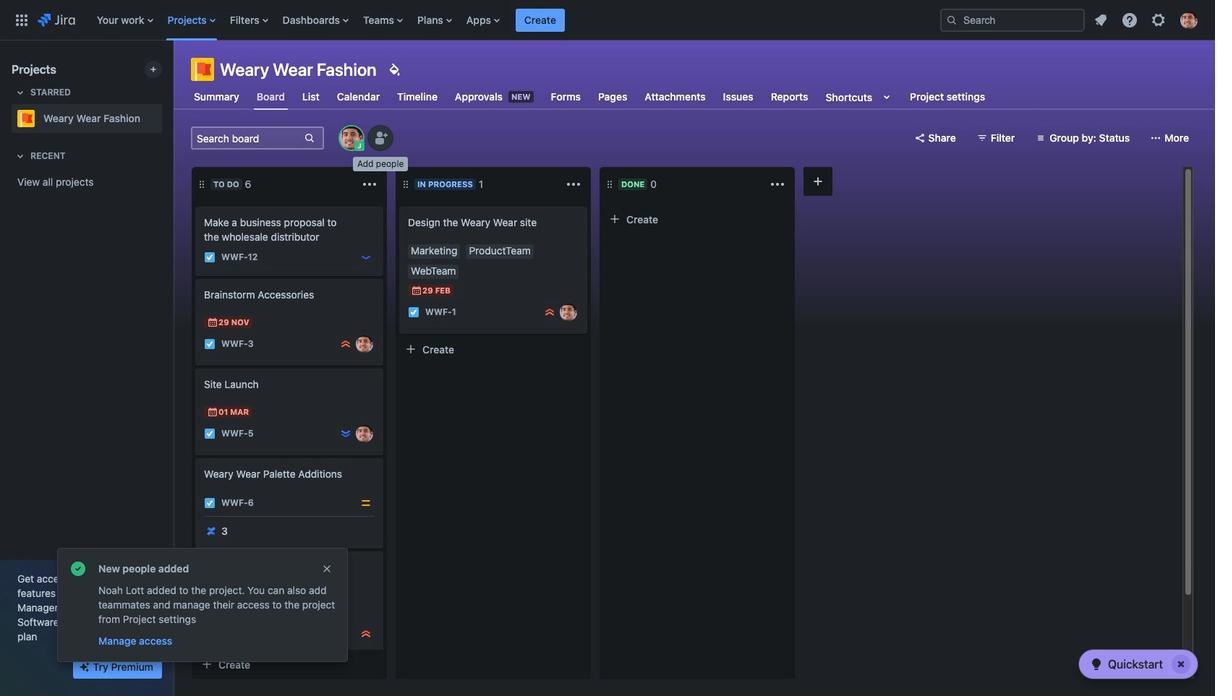 Task type: locate. For each thing, give the bounding box(es) containing it.
column actions menu image
[[565, 176, 582, 193], [769, 176, 786, 193]]

medium image
[[360, 498, 372, 509]]

0 vertical spatial highest image
[[340, 339, 352, 350]]

1 vertical spatial highest image
[[360, 629, 372, 640]]

0 horizontal spatial list
[[90, 0, 929, 40]]

set project background image
[[385, 61, 403, 78]]

dismiss image
[[321, 564, 333, 575]]

james peterson image
[[560, 304, 577, 321], [356, 336, 373, 353], [356, 425, 373, 443]]

settings image
[[1150, 11, 1168, 29]]

task image down due date: 29 february 2024 image
[[408, 307, 420, 318]]

task image
[[204, 428, 216, 440]]

None search field
[[941, 8, 1085, 31]]

2 vertical spatial james peterson image
[[356, 425, 373, 443]]

banner
[[0, 0, 1216, 41]]

jira image
[[38, 11, 75, 29], [38, 11, 75, 29]]

create image
[[187, 197, 204, 214]]

collapse starred projects image
[[12, 84, 29, 101]]

task image
[[204, 252, 216, 263], [408, 307, 420, 318], [204, 339, 216, 350], [204, 498, 216, 509]]

close premium upgrade banner image
[[150, 572, 162, 584]]

Search board text field
[[192, 128, 302, 148]]

0 horizontal spatial column actions menu image
[[565, 176, 582, 193]]

your profile and settings image
[[1181, 11, 1198, 29]]

lowest image
[[340, 428, 352, 440]]

tooltip
[[353, 157, 408, 171]]

1 horizontal spatial column actions menu image
[[769, 176, 786, 193]]

sidebar navigation image
[[158, 58, 190, 87]]

add people image
[[372, 130, 389, 147]]

0 vertical spatial james peterson image
[[560, 304, 577, 321]]

list
[[90, 0, 929, 40], [1088, 7, 1207, 33]]

1 vertical spatial james peterson image
[[356, 336, 373, 353]]

create image
[[391, 197, 408, 214]]

low image
[[360, 252, 372, 263]]

due date: 29 november 2023 image
[[207, 317, 219, 328], [207, 317, 219, 328]]

due date: 01 march 2024 image
[[207, 407, 219, 418]]

list item
[[516, 0, 565, 40]]

column actions menu image
[[361, 176, 378, 193]]

alert
[[58, 549, 347, 662]]

tab list
[[182, 84, 997, 110]]

due date: 15 december 2023 image
[[207, 610, 219, 622], [207, 610, 219, 622]]

1 horizontal spatial highest image
[[360, 629, 372, 640]]

highest image
[[340, 339, 352, 350], [360, 629, 372, 640]]



Task type: describe. For each thing, give the bounding box(es) containing it.
1 horizontal spatial list
[[1088, 7, 1207, 33]]

0 horizontal spatial highest image
[[340, 339, 352, 350]]

2 column actions menu image from the left
[[769, 176, 786, 193]]

create project image
[[148, 64, 159, 75]]

due date: 01 march 2024 image
[[207, 407, 219, 418]]

Search field
[[941, 8, 1085, 31]]

highest image
[[544, 307, 556, 318]]

collapse recent projects image
[[12, 148, 29, 165]]

dismiss quickstart image
[[1170, 653, 1193, 677]]

due date: 29 february 2024 image
[[411, 285, 423, 297]]

appswitcher icon image
[[13, 11, 30, 29]]

james peterson image for lowest image
[[356, 425, 373, 443]]

search image
[[946, 14, 958, 26]]

task image up due date: 01 march 2024 icon
[[204, 339, 216, 350]]

check image
[[1088, 656, 1105, 674]]

show subtasks image
[[240, 649, 257, 666]]

task image down task icon
[[204, 498, 216, 509]]

success image
[[69, 561, 87, 578]]

primary element
[[9, 0, 929, 40]]

help image
[[1122, 11, 1139, 29]]

due date: 29 february 2024 image
[[411, 285, 423, 297]]

notifications image
[[1093, 11, 1110, 29]]

remove from starred image
[[158, 110, 175, 127]]

1 column actions menu image from the left
[[565, 176, 582, 193]]

create column image
[[810, 173, 827, 190]]

task image down create image
[[204, 252, 216, 263]]

james peterson image for highest icon
[[560, 304, 577, 321]]



Task type: vqa. For each thing, say whether or not it's contained in the screenshot.
JIRA SOFTWARE image
no



